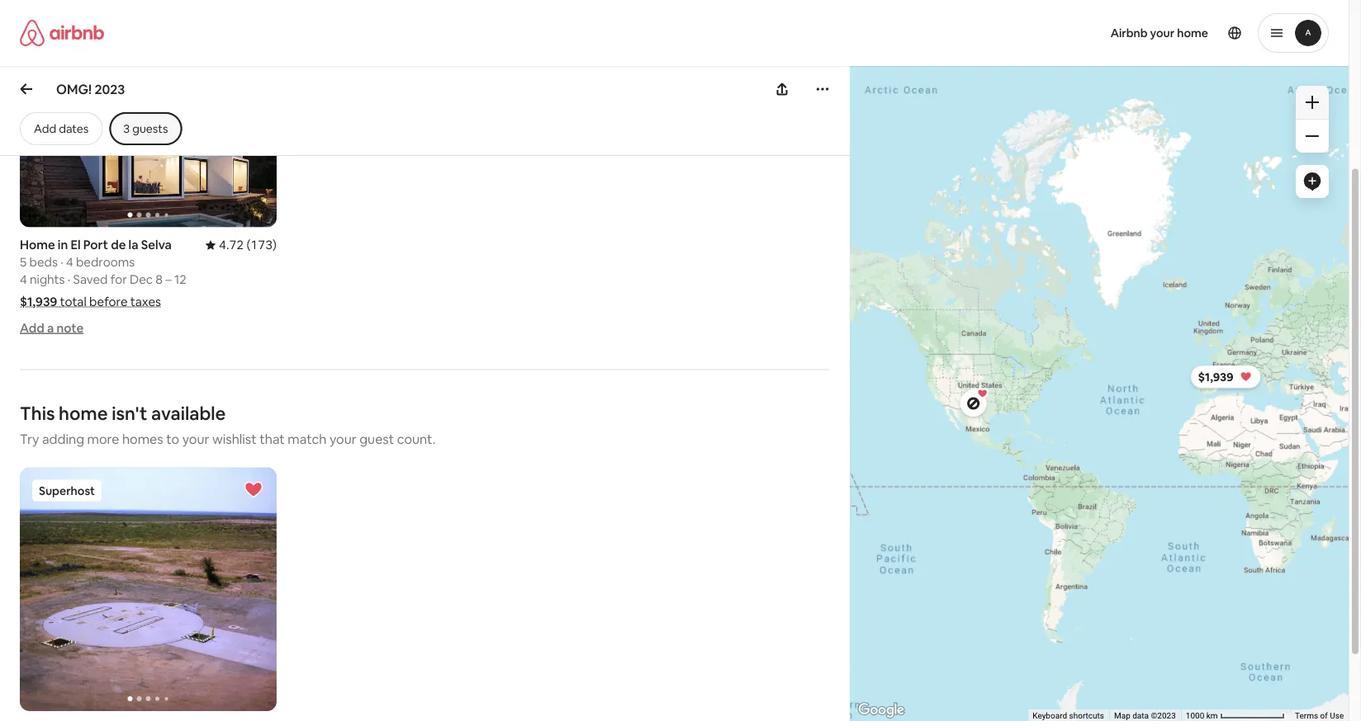 Task type: describe. For each thing, give the bounding box(es) containing it.
match
[[288, 432, 327, 448]]

la
[[129, 237, 138, 253]]

profile element
[[694, 0, 1329, 66]]

©2023
[[1151, 712, 1176, 722]]

home in el port de la selva 5 beds · 4 bedrooms 4 nights · saved for dec 8 – 12 $1,939 total before taxes
[[20, 237, 187, 310]]

this
[[20, 403, 55, 426]]

add for add dates
[[34, 121, 56, 136]]

add a note
[[20, 320, 84, 337]]

guest count.
[[360, 432, 436, 448]]

bedrooms
[[76, 255, 135, 271]]

1 horizontal spatial your
[[330, 432, 357, 448]]

0 horizontal spatial 4
[[20, 272, 27, 288]]

saved
[[73, 272, 108, 288]]

4.72 out of 5 average rating,  173 reviews image
[[206, 237, 277, 253]]

for
[[110, 272, 127, 288]]

add for add a note
[[20, 320, 44, 337]]

your inside profile element
[[1150, 26, 1175, 40]]

2 group from the top
[[20, 468, 277, 712]]

try
[[20, 432, 39, 448]]

map data ©2023
[[1114, 712, 1176, 722]]

omg! 2023
[[56, 81, 125, 97]]

4.72
[[219, 237, 244, 253]]

0 vertical spatial 4
[[66, 255, 73, 271]]

wishlist
[[212, 432, 257, 448]]

5
[[20, 255, 27, 271]]

in
[[58, 237, 68, 253]]

4.72 (173)
[[219, 237, 277, 253]]

airbnb your home link
[[1101, 16, 1218, 50]]

airbnb
[[1111, 26, 1148, 40]]

$1,939 inside home in el port de la selva 5 beds · 4 bedrooms 4 nights · saved for dec 8 – 12 $1,939 total before taxes
[[20, 294, 57, 310]]

zoom in image
[[1306, 96, 1319, 109]]

add a note button
[[20, 320, 84, 337]]

terms
[[1295, 712, 1318, 722]]

adding
[[42, 432, 84, 448]]

nights
[[30, 272, 65, 288]]

google image
[[854, 700, 908, 722]]

data
[[1133, 712, 1149, 722]]

more
[[87, 432, 119, 448]]

3
[[123, 121, 130, 136]]

keyboard shortcuts
[[1033, 712, 1104, 722]]

total
[[60, 294, 87, 310]]

google map
including 2 saved stays. region
[[795, 64, 1361, 722]]

that
[[260, 432, 285, 448]]

8
[[156, 272, 163, 288]]

add a place to the map image
[[1303, 172, 1322, 192]]

3 guests button
[[109, 112, 182, 145]]

home inside this home isn't available try adding more homes to your wishlist that match your guest count.
[[59, 403, 108, 426]]



Task type: locate. For each thing, give the bounding box(es) containing it.
de
[[111, 237, 126, 253]]

$1,939 button
[[1191, 366, 1261, 389]]

$1,939
[[20, 294, 57, 310], [1198, 370, 1234, 385]]

· down in at the left top of the page
[[60, 255, 63, 271]]

2 horizontal spatial your
[[1150, 26, 1175, 40]]

add left a
[[20, 320, 44, 337]]

1 vertical spatial $1,939
[[1198, 370, 1234, 385]]

home
[[1177, 26, 1208, 40], [59, 403, 108, 426]]

use
[[1330, 712, 1344, 722]]

1 horizontal spatial $1,939
[[1198, 370, 1234, 385]]

1 vertical spatial 4
[[20, 272, 27, 288]]

map
[[1114, 712, 1130, 722]]

add dates
[[34, 121, 89, 136]]

1 horizontal spatial home
[[1177, 26, 1208, 40]]

home right airbnb
[[1177, 26, 1208, 40]]

terms of use
[[1295, 712, 1344, 722]]

0 vertical spatial home
[[1177, 26, 1208, 40]]

terms of use link
[[1295, 712, 1344, 722]]

0 vertical spatial ·
[[60, 255, 63, 271]]

taxes
[[130, 294, 161, 310]]

0 horizontal spatial $1,939
[[20, 294, 57, 310]]

add dates button
[[20, 112, 103, 145]]

to
[[166, 432, 179, 448]]

your right to
[[182, 432, 209, 448]]

add
[[34, 121, 56, 136], [20, 320, 44, 337]]

12
[[174, 272, 187, 288]]

2023
[[95, 81, 125, 97]]

your right airbnb
[[1150, 26, 1175, 40]]

(173)
[[247, 237, 277, 253]]

of
[[1320, 712, 1328, 722]]

· left saved
[[68, 272, 70, 288]]

0 vertical spatial group
[[20, 0, 277, 228]]

port
[[83, 237, 108, 253]]

km
[[1206, 712, 1218, 722]]

4
[[66, 255, 73, 271], [20, 272, 27, 288]]

0 horizontal spatial ·
[[60, 255, 63, 271]]

your right match
[[330, 432, 357, 448]]

this home isn't available try adding more homes to your wishlist that match your guest count.
[[20, 403, 436, 448]]

beds
[[29, 255, 58, 271]]

1 group from the top
[[20, 0, 277, 228]]

0 vertical spatial $1,939
[[20, 294, 57, 310]]

shortcuts
[[1069, 712, 1104, 722]]

note
[[57, 320, 84, 337]]

4 down the 5
[[20, 272, 27, 288]]

0 horizontal spatial your
[[182, 432, 209, 448]]

1 horizontal spatial ·
[[68, 272, 70, 288]]

keyboard shortcuts button
[[1033, 711, 1104, 722]]

zoom out image
[[1306, 130, 1319, 143]]

airbnb your home
[[1111, 26, 1208, 40]]

–
[[165, 272, 172, 288]]

group
[[20, 0, 277, 228], [20, 468, 277, 712]]

0 vertical spatial add
[[34, 121, 56, 136]]

1 vertical spatial home
[[59, 403, 108, 426]]

·
[[60, 255, 63, 271], [68, 272, 70, 288]]

1 vertical spatial add
[[20, 320, 44, 337]]

1 vertical spatial group
[[20, 468, 277, 712]]

remove from wishlist: place to stay in roswell image
[[244, 481, 263, 500]]

1000 km button
[[1181, 710, 1290, 722]]

home
[[20, 237, 55, 253]]

1 vertical spatial ·
[[68, 272, 70, 288]]

0 horizontal spatial home
[[59, 403, 108, 426]]

$1,939 inside button
[[1198, 370, 1234, 385]]

add inside dropdown button
[[34, 121, 56, 136]]

guests
[[132, 121, 168, 136]]

el
[[71, 237, 81, 253]]

add left the dates
[[34, 121, 56, 136]]

home inside profile element
[[1177, 26, 1208, 40]]

selva
[[141, 237, 172, 253]]

dates
[[59, 121, 89, 136]]

1000
[[1186, 712, 1204, 722]]

omg!
[[56, 81, 92, 97]]

isn't available
[[112, 403, 226, 426]]

dec
[[130, 272, 153, 288]]

before
[[89, 294, 128, 310]]

home up more at the bottom left of page
[[59, 403, 108, 426]]

a
[[47, 320, 54, 337]]

4 down el
[[66, 255, 73, 271]]

your
[[1150, 26, 1175, 40], [182, 432, 209, 448], [330, 432, 357, 448]]

1 horizontal spatial 4
[[66, 255, 73, 271]]

homes
[[122, 432, 163, 448]]

keyboard
[[1033, 712, 1067, 722]]

3 guests
[[123, 121, 168, 136]]

1000 km
[[1186, 712, 1220, 722]]



Task type: vqa. For each thing, say whether or not it's contained in the screenshot.
"3 guests" dropdown button
yes



